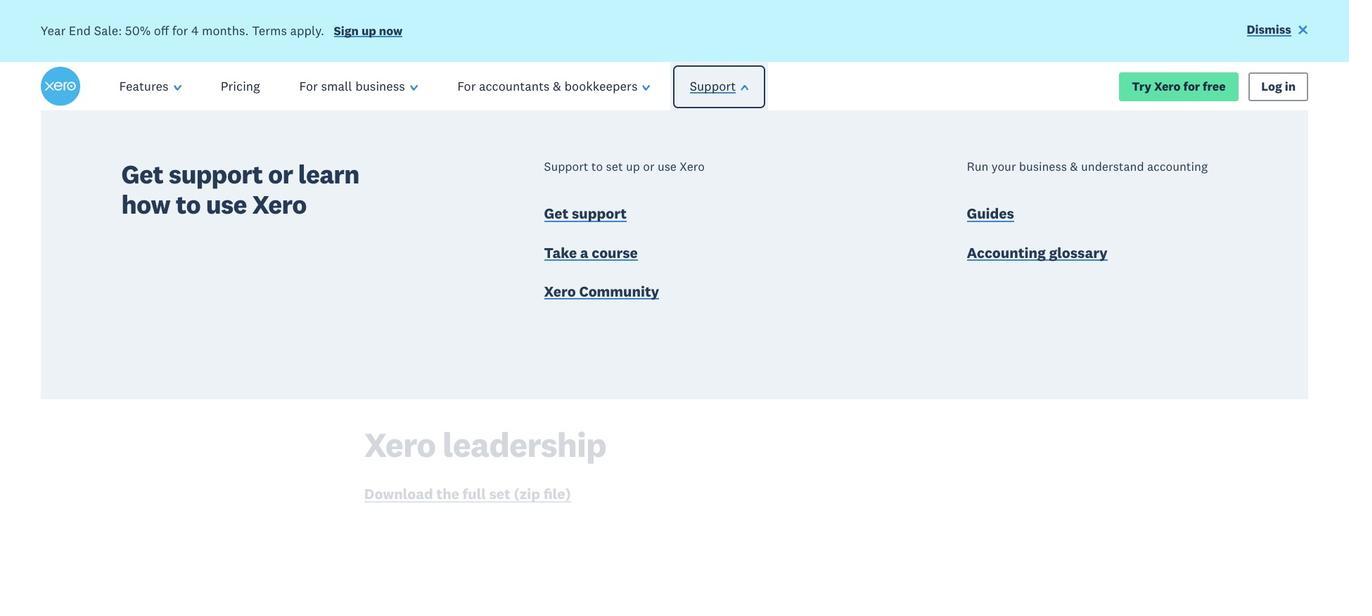 Task type: vqa. For each thing, say whether or not it's contained in the screenshot.
job on the top of page
no



Task type: locate. For each thing, give the bounding box(es) containing it.
business inside for small business "dropdown button"
[[355, 78, 405, 94]]

the
[[449, 277, 475, 300], [437, 485, 459, 504]]

1 vertical spatial support
[[572, 204, 627, 223]]

1 vertical spatial business
[[1019, 159, 1067, 175]]

1 horizontal spatial business
[[1019, 159, 1067, 175]]

download inside download the xero logo and images of our leadership team, offices and product screenshots.
[[364, 277, 444, 300]]

to right how
[[176, 188, 201, 221]]

1 and from the left
[[560, 277, 590, 300]]

months.
[[202, 22, 249, 39]]

sign
[[334, 23, 359, 39]]

0 horizontal spatial set
[[489, 485, 511, 504]]

leadership up (zip
[[443, 424, 606, 467]]

support for get support or learn how to use xero
[[169, 158, 263, 191]]

accounting glossary link
[[967, 243, 1108, 266]]

1 vertical spatial get
[[544, 204, 569, 223]]

0 horizontal spatial &
[[553, 78, 561, 94]]

for inside "dropdown button"
[[299, 78, 318, 94]]

support
[[169, 158, 263, 191], [572, 204, 627, 223]]

run your business & understand accounting
[[967, 159, 1208, 175]]

xero inside get support or learn how to use xero
[[252, 188, 307, 221]]

1 horizontal spatial support
[[690, 78, 736, 94]]

​​image
[[364, 199, 480, 252]]

for left small
[[299, 78, 318, 94]]

the inside download the xero logo and images of our leadership team, offices and product screenshots.
[[449, 277, 475, 300]]

bookkeepers
[[565, 78, 638, 94]]

team,
[[796, 277, 842, 300]]

1 horizontal spatial or
[[643, 159, 655, 175]]

get support link
[[544, 204, 627, 227]]

guides link
[[967, 204, 1015, 227]]

1 vertical spatial the
[[437, 485, 459, 504]]

leadership inside download the xero logo and images of our leadership team, offices and product screenshots.
[[707, 277, 791, 300]]

0 vertical spatial &
[[553, 78, 561, 94]]

1 horizontal spatial get
[[544, 204, 569, 223]]

the for full
[[437, 485, 459, 504]]

1 horizontal spatial use
[[658, 159, 677, 175]]

business for small
[[355, 78, 405, 94]]

0 horizontal spatial use
[[206, 188, 247, 221]]

to up get support
[[592, 159, 603, 175]]

leadership right our
[[707, 277, 791, 300]]

support up get support
[[544, 159, 589, 175]]

0 horizontal spatial leadership
[[443, 424, 606, 467]]

up inside sign up now link
[[362, 23, 376, 39]]

log in link
[[1249, 72, 1309, 101]]

support up breadcrumbs element
[[690, 78, 736, 94]]

images
[[594, 277, 651, 300]]

dismiss button
[[1247, 21, 1309, 41]]

&
[[553, 78, 561, 94], [1070, 159, 1078, 175]]

support to set up or use xero
[[544, 159, 705, 175]]

0 horizontal spatial and
[[560, 277, 590, 300]]

1 download from the top
[[364, 277, 444, 300]]

for left 4
[[172, 22, 188, 39]]

set
[[606, 159, 623, 175], [489, 485, 511, 504]]

1 vertical spatial &
[[1070, 159, 1078, 175]]

1 horizontal spatial for
[[457, 78, 476, 94]]

pricing link
[[201, 62, 280, 111]]

support
[[690, 78, 736, 94], [544, 159, 589, 175]]

breadcrumbs element
[[0, 111, 1350, 146]]

product
[[364, 303, 428, 325]]

xero homepage image
[[40, 67, 80, 106]]

and right offices
[[903, 277, 933, 300]]

2 for from the left
[[457, 78, 476, 94]]

or
[[268, 158, 293, 191], [643, 159, 655, 175]]

0 vertical spatial support
[[169, 158, 263, 191]]

0 vertical spatial use
[[658, 159, 677, 175]]

logo
[[521, 277, 555, 300]]

xero leadership
[[364, 424, 606, 467]]

& inside for accountants & bookkeepers dropdown button
[[553, 78, 561, 94]]

1 horizontal spatial to
[[592, 159, 603, 175]]

& right accountants
[[553, 78, 561, 94]]

0 vertical spatial up
[[362, 23, 376, 39]]

0 horizontal spatial for
[[172, 22, 188, 39]]

year
[[40, 22, 66, 39]]

try xero for free
[[1132, 78, 1226, 94]]

year end sale: 50% off for 4 months. terms apply.
[[40, 22, 325, 39]]

0 horizontal spatial for
[[299, 78, 318, 94]]

your
[[992, 159, 1016, 175]]

0 horizontal spatial support
[[169, 158, 263, 191]]

1 horizontal spatial support
[[572, 204, 627, 223]]

1 vertical spatial for
[[1184, 78, 1200, 94]]

0 horizontal spatial to
[[176, 188, 201, 221]]

apply.
[[290, 22, 325, 39]]

up down breadcrumbs element
[[626, 159, 640, 175]]

1 vertical spatial set
[[489, 485, 511, 504]]

understand
[[1082, 159, 1144, 175]]

1 horizontal spatial &
[[1070, 159, 1078, 175]]

in
[[1285, 78, 1296, 94]]

get support or learn how to use xero
[[121, 158, 359, 221]]

0 vertical spatial set
[[606, 159, 623, 175]]

0 vertical spatial for
[[172, 22, 188, 39]]

for left free
[[1184, 78, 1200, 94]]

for
[[299, 78, 318, 94], [457, 78, 476, 94]]

1 horizontal spatial leadership
[[707, 277, 791, 300]]

and right logo
[[560, 277, 590, 300]]

or left the learn
[[268, 158, 293, 191]]

1 vertical spatial use
[[206, 188, 247, 221]]

0 horizontal spatial get
[[121, 158, 163, 191]]

support inside get support or learn how to use xero
[[169, 158, 263, 191]]

1 horizontal spatial up
[[626, 159, 640, 175]]

media
[[40, 120, 73, 136]]

for small business
[[299, 78, 405, 94]]

features
[[119, 78, 169, 94]]

1 horizontal spatial set
[[606, 159, 623, 175]]

0 horizontal spatial support
[[544, 159, 589, 175]]

try xero for free link
[[1119, 72, 1239, 101]]

1 horizontal spatial and
[[903, 277, 933, 300]]

or down breadcrumbs element
[[643, 159, 655, 175]]

business
[[355, 78, 405, 94], [1019, 159, 1067, 175]]

and
[[560, 277, 590, 300], [903, 277, 933, 300]]

get inside get support or learn how to use xero
[[121, 158, 163, 191]]

up left now
[[362, 23, 376, 39]]

xero community
[[544, 282, 660, 301]]

0 vertical spatial get
[[121, 158, 163, 191]]

business right the your
[[1019, 159, 1067, 175]]

1 vertical spatial up
[[626, 159, 640, 175]]

business right small
[[355, 78, 405, 94]]

get
[[121, 158, 163, 191], [544, 204, 569, 223]]

0 vertical spatial business
[[355, 78, 405, 94]]

0 horizontal spatial up
[[362, 23, 376, 39]]

set up get support
[[606, 159, 623, 175]]

0 vertical spatial download
[[364, 277, 444, 300]]

download the xero logo and images of our leadership team, offices and product screenshots.
[[364, 277, 933, 325]]

1 vertical spatial to
[[176, 188, 201, 221]]

terms
[[252, 22, 287, 39]]

file)
[[544, 485, 571, 504]]

0 vertical spatial leadership
[[707, 277, 791, 300]]

accounting glossary
[[967, 243, 1108, 262]]

1 vertical spatial leadership
[[443, 424, 606, 467]]

the left full
[[437, 485, 459, 504]]

0 horizontal spatial business
[[355, 78, 405, 94]]

set right full
[[489, 485, 511, 504]]

& left "understand"
[[1070, 159, 1078, 175]]

community
[[579, 282, 660, 301]]

offices
[[846, 277, 899, 300]]

to
[[592, 159, 603, 175], [176, 188, 201, 221]]

for inside dropdown button
[[457, 78, 476, 94]]

support button
[[665, 62, 773, 111]]

download the full set (zip file) link
[[364, 485, 571, 507]]

for left accountants
[[457, 78, 476, 94]]

up
[[362, 23, 376, 39], [626, 159, 640, 175]]

1 vertical spatial support
[[544, 159, 589, 175]]

run
[[967, 159, 989, 175]]

0 vertical spatial the
[[449, 277, 475, 300]]

1 vertical spatial download
[[364, 485, 433, 504]]

features button
[[100, 62, 201, 111]]

xero
[[1155, 78, 1181, 94], [680, 159, 705, 175], [252, 188, 307, 221], [480, 277, 516, 300], [544, 282, 576, 301], [364, 424, 436, 467]]

course
[[592, 243, 638, 262]]

leadership
[[707, 277, 791, 300], [443, 424, 606, 467]]

0 vertical spatial support
[[690, 78, 736, 94]]

download for download the xero logo and images of our leadership team, offices and product screenshots.
[[364, 277, 444, 300]]

(zip
[[514, 485, 540, 504]]

download
[[364, 277, 444, 300], [364, 485, 433, 504]]

for
[[172, 22, 188, 39], [1184, 78, 1200, 94]]

accounting
[[967, 243, 1046, 262]]

use
[[658, 159, 677, 175], [206, 188, 247, 221]]

the up screenshots.
[[449, 277, 475, 300]]

1 for from the left
[[299, 78, 318, 94]]

dismiss
[[1247, 22, 1292, 37]]

free
[[1203, 78, 1226, 94]]

get for get support
[[544, 204, 569, 223]]

2 download from the top
[[364, 485, 433, 504]]

support inside dropdown button
[[690, 78, 736, 94]]

0 horizontal spatial or
[[268, 158, 293, 191]]



Task type: describe. For each thing, give the bounding box(es) containing it.
screenshots.
[[432, 303, 534, 325]]

support for support to set up or use xero
[[544, 159, 589, 175]]

accountants
[[479, 78, 550, 94]]

off
[[154, 22, 169, 39]]

full
[[463, 485, 486, 504]]

log
[[1262, 78, 1283, 94]]

get support
[[544, 204, 627, 223]]

accounting
[[1148, 159, 1208, 175]]

support for support
[[690, 78, 736, 94]]

for small business button
[[280, 62, 438, 111]]

0 vertical spatial to
[[592, 159, 603, 175]]

take a course link
[[544, 243, 638, 266]]

glossary
[[1049, 243, 1108, 262]]

download for download the full set (zip file)
[[364, 485, 433, 504]]

4
[[191, 22, 199, 39]]

download the full set (zip file)
[[364, 485, 571, 504]]

media link
[[40, 120, 73, 136]]

how
[[121, 188, 170, 221]]

take a course
[[544, 243, 638, 262]]

downloads
[[489, 199, 696, 252]]

pricing
[[221, 78, 260, 94]]

sign up now link
[[334, 23, 403, 42]]

2 and from the left
[[903, 277, 933, 300]]

for accountants & bookkeepers
[[457, 78, 638, 94]]

a
[[580, 243, 589, 262]]

end
[[69, 22, 91, 39]]

1 horizontal spatial for
[[1184, 78, 1200, 94]]

get for get support or learn how to use xero
[[121, 158, 163, 191]]

business for your
[[1019, 159, 1067, 175]]

small
[[321, 78, 352, 94]]

xero inside download the xero logo and images of our leadership team, offices and product screenshots.
[[480, 277, 516, 300]]

xero community link
[[544, 282, 660, 304]]

use inside get support or learn how to use xero
[[206, 188, 247, 221]]

sale:
[[94, 22, 122, 39]]

to inside get support or learn how to use xero
[[176, 188, 201, 221]]

sign up now
[[334, 23, 403, 39]]

take
[[544, 243, 577, 262]]

support for get support
[[572, 204, 627, 223]]

now
[[379, 23, 403, 39]]

for accountants & bookkeepers button
[[438, 62, 670, 111]]

guides
[[967, 204, 1015, 223]]

50%
[[125, 22, 151, 39]]

for for for small business
[[299, 78, 318, 94]]

the for xero
[[449, 277, 475, 300]]

try
[[1132, 78, 1152, 94]]

of
[[656, 277, 671, 300]]

​​image downloads
[[364, 199, 696, 252]]

log in
[[1262, 78, 1296, 94]]

our
[[676, 277, 703, 300]]

or inside get support or learn how to use xero
[[268, 158, 293, 191]]

learn
[[298, 158, 359, 191]]

for for for accountants & bookkeepers
[[457, 78, 476, 94]]



